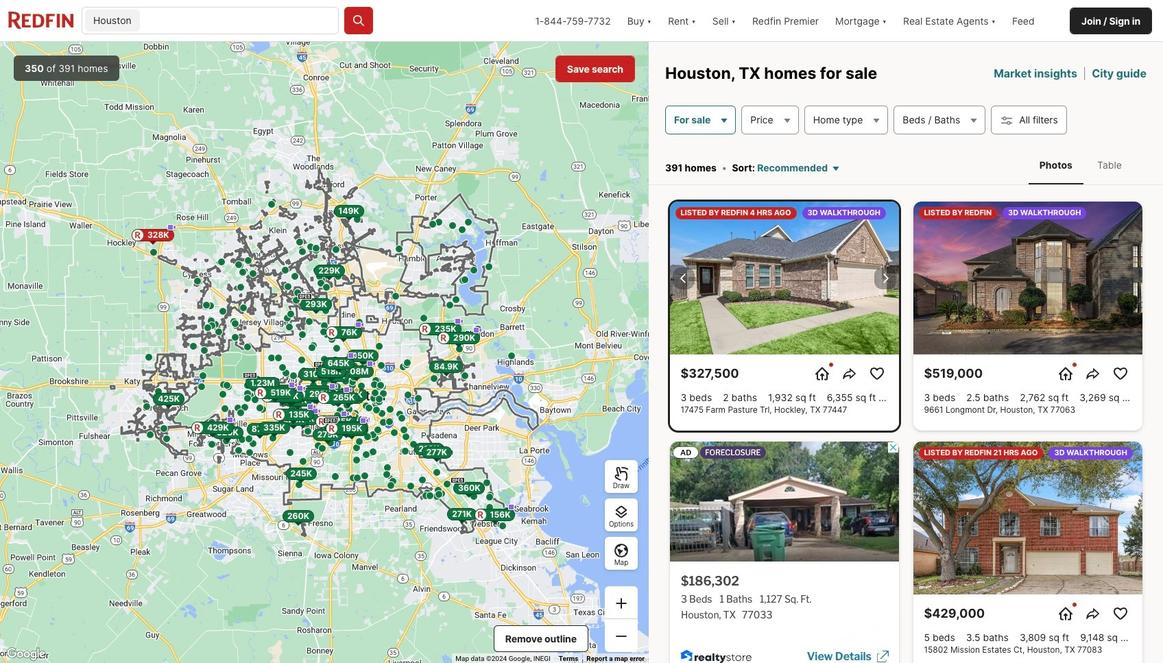 Task type: vqa. For each thing, say whether or not it's contained in the screenshot.
2nd Add home to favorites option from left
yes



Task type: describe. For each thing, give the bounding box(es) containing it.
add home to favorites checkbox for 2nd share home icon from the bottom
[[1109, 363, 1131, 385]]

toggle search results photos view tab
[[1029, 148, 1084, 182]]

share home image
[[841, 366, 858, 382]]

advertisement image
[[663, 436, 906, 663]]

google image
[[3, 645, 49, 663]]

Add home to favorites checkbox
[[1109, 603, 1131, 625]]

map region
[[0, 42, 649, 663]]

add home to favorites checkbox for share home image
[[866, 363, 888, 385]]

submit search image
[[352, 14, 366, 27]]

ad element
[[670, 442, 899, 663]]



Task type: locate. For each thing, give the bounding box(es) containing it.
Add home to favorites checkbox
[[866, 363, 888, 385], [1109, 363, 1131, 385]]

schedule a tour image for second share home icon from the top
[[1057, 606, 1074, 622]]

next image
[[877, 270, 893, 286]]

schedule a tour image for 2nd share home icon from the bottom
[[1057, 366, 1074, 382]]

None search field
[[142, 8, 338, 35]]

1 horizontal spatial add home to favorites checkbox
[[1109, 363, 1131, 385]]

1 share home image from the top
[[1085, 366, 1101, 382]]

previous image
[[675, 270, 692, 286]]

2 add home to favorites checkbox from the left
[[1109, 363, 1131, 385]]

schedule a tour image for share home image
[[814, 366, 830, 382]]

0 vertical spatial share home image
[[1085, 366, 1101, 382]]

toggle search results table view tab
[[1086, 148, 1133, 182]]

1 vertical spatial share home image
[[1085, 606, 1101, 622]]

2 share home image from the top
[[1085, 606, 1101, 622]]

add home to favorites image inside checkbox
[[1112, 606, 1129, 622]]

0 horizontal spatial add home to favorites checkbox
[[866, 363, 888, 385]]

1 add home to favorites checkbox from the left
[[866, 363, 888, 385]]

add home to favorites image
[[869, 366, 885, 382], [1112, 366, 1129, 382], [1112, 606, 1129, 622]]

schedule a tour image
[[814, 366, 830, 382], [1057, 366, 1074, 382], [1057, 606, 1074, 622]]

share home image
[[1085, 366, 1101, 382], [1085, 606, 1101, 622]]

tab list
[[1015, 145, 1147, 185]]



